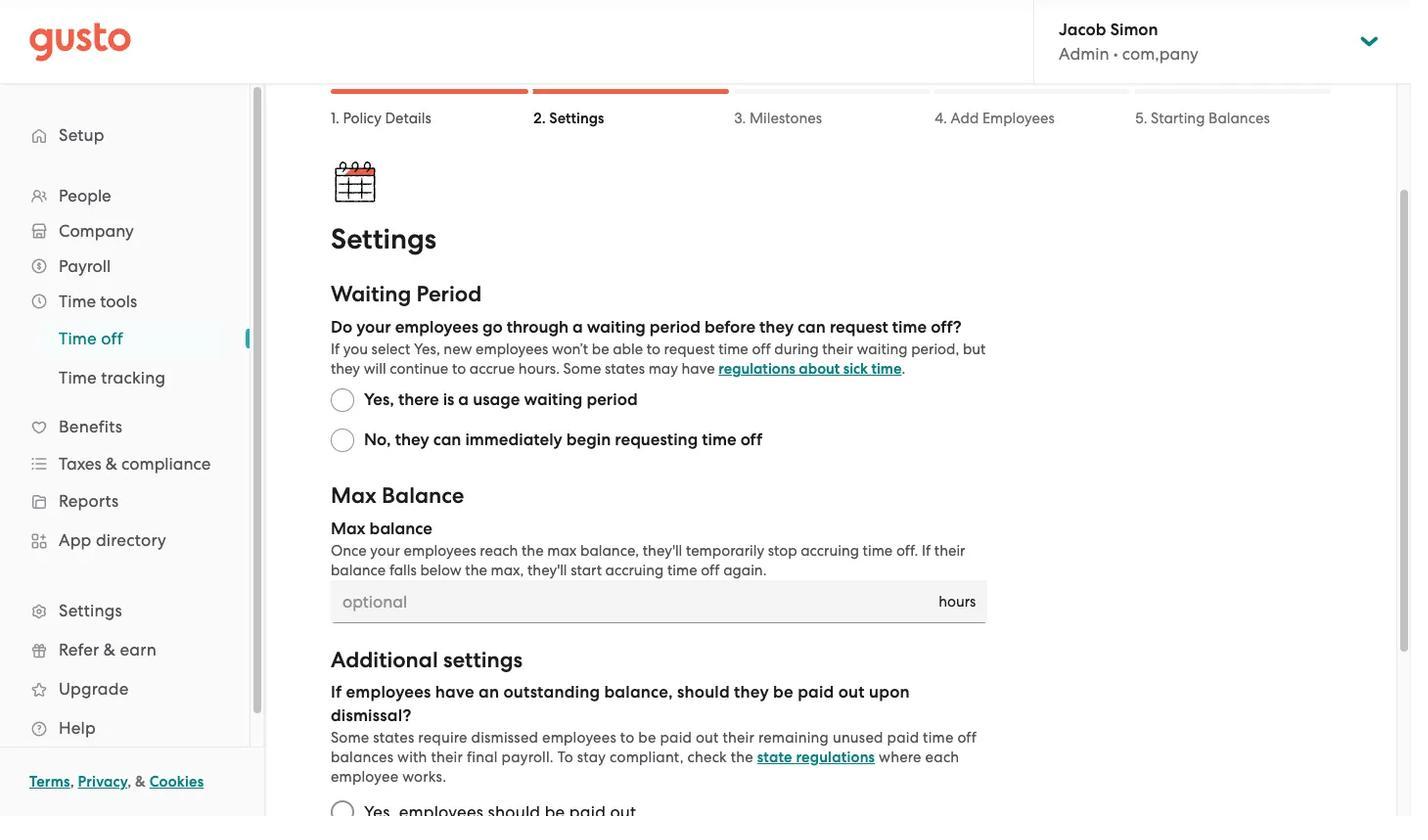 Task type: describe. For each thing, give the bounding box(es) containing it.
select
[[372, 341, 410, 358]]

off down some states may have regulations about sick time .
[[741, 430, 763, 450]]

employees
[[983, 110, 1055, 127]]

off?
[[931, 317, 962, 338]]

outstanding
[[504, 682, 600, 703]]

people
[[59, 186, 111, 206]]

1 vertical spatial settings
[[331, 222, 437, 256]]

immediately
[[465, 430, 563, 450]]

•
[[1114, 44, 1119, 64]]

employees inside if you select yes, new employees won't be able to request time off during their waiting period, but they will continue to accrue hours.
[[476, 341, 548, 358]]

do
[[331, 317, 353, 338]]

time right the sick
[[872, 360, 902, 378]]

off.
[[897, 542, 919, 560]]

app directory
[[59, 531, 166, 550]]

yes, there is a usage waiting period
[[364, 390, 638, 410]]

period
[[417, 281, 482, 307]]

will
[[364, 360, 386, 378]]

stay
[[577, 749, 606, 766]]

1 vertical spatial accruing
[[606, 562, 664, 580]]

payroll
[[59, 256, 111, 276]]

tools
[[100, 292, 137, 311]]

reports
[[59, 491, 119, 511]]

the inside the some states require dismissed employees to be paid out their remaining unused paid time off balances with their final payroll. to stay compliant, check the
[[731, 749, 754, 766]]

No, they can immediately begin requesting time off radio
[[331, 429, 354, 452]]

privacy link
[[78, 773, 127, 791]]

compliance
[[121, 454, 211, 474]]

if for if you select yes, new employees won't be able to request time off during their waiting period, but they will continue to accrue hours.
[[331, 341, 340, 358]]

waiting
[[331, 281, 411, 307]]

0 vertical spatial to
[[647, 341, 661, 358]]

each
[[926, 749, 960, 766]]

1 vertical spatial period
[[587, 390, 638, 410]]

0 vertical spatial settings
[[549, 110, 604, 127]]

employees inside if employees have an outstanding balance, should they be paid out upon dismissal?
[[346, 682, 431, 703]]

time tools
[[59, 292, 137, 311]]

their up check
[[723, 729, 755, 747]]

company
[[59, 221, 134, 241]]

1 horizontal spatial accruing
[[801, 542, 859, 560]]

no,
[[364, 430, 391, 450]]

0 vertical spatial have
[[682, 360, 715, 378]]

if employees have an outstanding balance, should they be paid out upon dismissal?
[[331, 682, 910, 726]]

reach
[[480, 542, 518, 560]]

policy details
[[343, 110, 431, 127]]

some states may have regulations about sick time .
[[560, 360, 906, 378]]

no, they can immediately begin requesting time off
[[364, 430, 763, 450]]

hours
[[939, 593, 976, 611]]

there
[[398, 390, 439, 410]]

max
[[547, 542, 577, 560]]

0 vertical spatial balance
[[370, 519, 433, 539]]

setup link
[[20, 117, 230, 153]]

again.
[[724, 562, 767, 580]]

employees up the new
[[395, 317, 479, 338]]

employees inside the some states require dismissed employees to be paid out their remaining unused paid time off balances with their final payroll. to stay compliant, check the
[[542, 729, 617, 747]]

off inside list
[[101, 329, 123, 348]]

time tracking link
[[35, 360, 230, 395]]

state regulations link
[[757, 749, 875, 766]]

be inside if employees have an outstanding balance, should they be paid out upon dismissal?
[[773, 682, 794, 703]]

& for earn
[[104, 640, 116, 660]]

but
[[963, 341, 986, 358]]

time right requesting
[[702, 430, 737, 450]]

out inside the some states require dismissed employees to be paid out their remaining unused paid time off balances with their final payroll. to stay compliant, check the
[[696, 729, 719, 747]]

do your employees go through a waiting period before they can request time off?
[[331, 317, 962, 338]]

off inside the some states require dismissed employees to be paid out their remaining unused paid time off balances with their final payroll. to stay compliant, check the
[[958, 729, 977, 747]]

1 horizontal spatial regulations
[[796, 749, 875, 766]]

compliant,
[[610, 749, 684, 766]]

1 horizontal spatial period
[[650, 317, 701, 338]]

payroll button
[[20, 249, 230, 284]]

time off
[[59, 329, 123, 348]]

add employees
[[951, 110, 1055, 127]]

cookies
[[150, 773, 204, 791]]

1 vertical spatial can
[[433, 430, 461, 450]]

terms , privacy , & cookies
[[29, 773, 204, 791]]

refer & earn
[[59, 640, 157, 660]]

temporarily
[[686, 542, 765, 560]]

their inside if you select yes, new employees won't be able to request time off during their waiting period, but they will continue to accrue hours.
[[823, 341, 854, 358]]

they inside if employees have an outstanding balance, should they be paid out upon dismissal?
[[734, 682, 769, 703]]

states for require
[[373, 729, 415, 747]]

hours.
[[519, 360, 560, 378]]

balances
[[331, 749, 394, 766]]

Yes, there is a usage waiting period radio
[[331, 389, 354, 412]]

below
[[420, 562, 462, 580]]

additional settings
[[331, 647, 523, 673]]

1 , from the left
[[70, 773, 74, 791]]

an
[[479, 682, 499, 703]]

time inside the some states require dismissed employees to be paid out their remaining unused paid time off balances with their final payroll. to stay compliant, check the
[[923, 729, 954, 747]]

policy
[[343, 110, 382, 127]]

terms
[[29, 773, 70, 791]]

2 , from the left
[[127, 773, 132, 791]]

max for max balance once your employees reach the max balance, they'll temporarily stop accruing time off. if their balance falls below the max, they'll start accruing time off again.
[[331, 519, 366, 539]]

off inside if you select yes, new employees won't be able to request time off during their waiting period, but they will continue to accrue hours.
[[752, 341, 771, 358]]

final
[[467, 749, 498, 766]]

about
[[799, 360, 840, 378]]

.
[[902, 360, 906, 378]]

2 vertical spatial &
[[135, 773, 146, 791]]

upgrade link
[[20, 672, 230, 707]]

some states require dismissed employees to be paid out their remaining unused paid time off balances with their final payroll. to stay compliant, check the
[[331, 729, 977, 766]]

max for max balance
[[331, 483, 377, 509]]

should
[[677, 682, 730, 703]]

0 vertical spatial waiting
[[587, 317, 646, 338]]

falls
[[390, 562, 417, 580]]

jacob
[[1059, 20, 1107, 40]]

some for some states require dismissed employees to be paid out their remaining unused paid time off balances with their final payroll. to stay compliant, check the
[[331, 729, 370, 747]]

they up "during"
[[760, 317, 794, 338]]

stop
[[768, 542, 797, 560]]

jacob simon admin • com,pany
[[1059, 20, 1199, 64]]

accrue
[[470, 360, 515, 378]]

1 vertical spatial balance
[[331, 562, 386, 580]]

dismissal?
[[331, 706, 412, 726]]



Task type: locate. For each thing, give the bounding box(es) containing it.
0 vertical spatial request
[[830, 317, 889, 338]]

gusto navigation element
[[0, 84, 250, 779]]

privacy
[[78, 773, 127, 791]]

states down able
[[605, 360, 645, 378]]

won't
[[552, 341, 588, 358]]

2 vertical spatial to
[[620, 729, 635, 747]]

be up "compliant,"
[[639, 729, 656, 747]]

settings inside list
[[59, 601, 122, 621]]

the left "max"
[[522, 542, 544, 560]]

off down temporarily
[[701, 562, 720, 580]]

can
[[798, 317, 826, 338], [433, 430, 461, 450]]

to up may
[[647, 341, 661, 358]]

time for time tools
[[59, 292, 96, 311]]

they'll down "max"
[[528, 562, 567, 580]]

they
[[760, 317, 794, 338], [331, 360, 360, 378], [395, 430, 429, 450], [734, 682, 769, 703]]

Yes, employees should be paid out radio
[[321, 791, 364, 816]]

1 vertical spatial the
[[465, 562, 487, 580]]

the
[[522, 542, 544, 560], [465, 562, 487, 580], [731, 749, 754, 766]]

usage
[[473, 390, 520, 410]]

waiting inside if you select yes, new employees won't be able to request time off during their waiting period, but they will continue to accrue hours.
[[857, 341, 908, 358]]

continue
[[390, 360, 449, 378]]

have right may
[[682, 360, 715, 378]]

1 horizontal spatial ,
[[127, 773, 132, 791]]

be inside the some states require dismissed employees to be paid out their remaining unused paid time off balances with their final payroll. to stay compliant, check the
[[639, 729, 656, 747]]

0 vertical spatial &
[[106, 454, 117, 474]]

yes, up the continue at the top of page
[[414, 341, 440, 358]]

some
[[563, 360, 601, 378], [331, 729, 370, 747]]

they inside if you select yes, new employees won't be able to request time off during their waiting period, but they will continue to accrue hours.
[[331, 360, 360, 378]]

app
[[59, 531, 92, 550]]

waiting down hours. in the top of the page
[[524, 390, 583, 410]]

3 time from the top
[[59, 368, 97, 388]]

1 vertical spatial your
[[370, 542, 400, 560]]

1 vertical spatial out
[[696, 729, 719, 747]]

1 time from the top
[[59, 292, 96, 311]]

1 vertical spatial request
[[664, 341, 715, 358]]

0 vertical spatial the
[[522, 542, 544, 560]]

simon
[[1111, 20, 1159, 40]]

time inside if you select yes, new employees won't be able to request time off during their waiting period, but they will continue to accrue hours.
[[719, 341, 749, 358]]

1 horizontal spatial to
[[620, 729, 635, 747]]

employees up dismissal?
[[346, 682, 431, 703]]

balance
[[382, 483, 464, 509]]

max,
[[491, 562, 524, 580]]

1 horizontal spatial settings
[[331, 222, 437, 256]]

0 horizontal spatial ,
[[70, 773, 74, 791]]

2 horizontal spatial to
[[647, 341, 661, 358]]

check
[[688, 749, 727, 766]]

where
[[879, 749, 922, 766]]

terms link
[[29, 773, 70, 791]]

balance down max balance
[[370, 519, 433, 539]]

refer & earn link
[[20, 632, 230, 668]]

0 vertical spatial be
[[592, 341, 609, 358]]

1 vertical spatial a
[[458, 390, 469, 410]]

0 horizontal spatial settings
[[59, 601, 122, 621]]

they right the no,
[[395, 430, 429, 450]]

time for time off
[[59, 329, 97, 348]]

your inside max balance once your employees reach the max balance, they'll temporarily stop accruing time off. if their balance falls below the max, they'll start accruing time off again.
[[370, 542, 400, 560]]

time down time tools
[[59, 329, 97, 348]]

time tracking
[[59, 368, 166, 388]]

balance, inside max balance once your employees reach the max balance, they'll temporarily stop accruing time off. if their balance falls below the max, they'll start accruing time off again.
[[580, 542, 639, 560]]

1 horizontal spatial the
[[522, 542, 544, 560]]

once
[[331, 542, 367, 560]]

time inside dropdown button
[[59, 292, 96, 311]]

payroll.
[[502, 749, 554, 766]]

directory
[[96, 531, 166, 550]]

some for some states may have regulations about sick time .
[[563, 360, 601, 378]]

2 horizontal spatial waiting
[[857, 341, 908, 358]]

taxes & compliance
[[59, 454, 211, 474]]

to up "compliant,"
[[620, 729, 635, 747]]

1 horizontal spatial waiting
[[587, 317, 646, 338]]

waiting up .
[[857, 341, 908, 358]]

balance, up start
[[580, 542, 639, 560]]

setup
[[59, 125, 104, 145]]

additional
[[331, 647, 438, 673]]

settings link
[[20, 593, 230, 628]]

people button
[[20, 178, 230, 213]]

& left earn
[[104, 640, 116, 660]]

unused
[[833, 729, 884, 747]]

0 vertical spatial out
[[839, 682, 865, 703]]

help
[[59, 719, 96, 738]]

states up with
[[373, 729, 415, 747]]

0 horizontal spatial accruing
[[606, 562, 664, 580]]

your
[[357, 317, 391, 338], [370, 542, 400, 560]]

where each employee works.
[[331, 749, 960, 786]]

be inside if you select yes, new employees won't be able to request time off during their waiting period, but they will continue to accrue hours.
[[592, 341, 609, 358]]

period,
[[912, 341, 960, 358]]

go
[[483, 317, 503, 338]]

1 horizontal spatial yes,
[[414, 341, 440, 358]]

if inside if you select yes, new employees won't be able to request time off during their waiting period, but they will continue to accrue hours.
[[331, 341, 340, 358]]

your up falls
[[370, 542, 400, 560]]

time up each
[[923, 729, 954, 747]]

balance down once at bottom
[[331, 562, 386, 580]]

be up the remaining at the bottom right
[[773, 682, 794, 703]]

0 horizontal spatial they'll
[[528, 562, 567, 580]]

before
[[705, 317, 756, 338]]

paid up the where
[[887, 729, 919, 747]]

2 vertical spatial waiting
[[524, 390, 583, 410]]

period
[[650, 317, 701, 338], [587, 390, 638, 410]]

their right off.
[[935, 542, 966, 560]]

0 vertical spatial accruing
[[801, 542, 859, 560]]

0 horizontal spatial states
[[373, 729, 415, 747]]

1 list from the top
[[0, 178, 250, 748]]

refer
[[59, 640, 99, 660]]

dismissed
[[471, 729, 539, 747]]

yes, down the will
[[364, 390, 394, 410]]

a
[[573, 317, 583, 338], [458, 390, 469, 410]]

request up may
[[664, 341, 715, 358]]

taxes
[[59, 454, 101, 474]]

2 vertical spatial settings
[[59, 601, 122, 621]]

upon
[[869, 682, 910, 703]]

regulations
[[719, 360, 796, 378], [796, 749, 875, 766]]

1 horizontal spatial have
[[682, 360, 715, 378]]

out inside if employees have an outstanding balance, should they be paid out upon dismissal?
[[839, 682, 865, 703]]

state
[[757, 749, 793, 766]]

& left cookies
[[135, 773, 146, 791]]

off
[[101, 329, 123, 348], [752, 341, 771, 358], [741, 430, 763, 450], [701, 562, 720, 580], [958, 729, 977, 747]]

a right is
[[458, 390, 469, 410]]

paid inside if employees have an outstanding balance, should they be paid out upon dismissal?
[[798, 682, 835, 703]]

help link
[[20, 711, 230, 746]]

1 vertical spatial to
[[452, 360, 466, 378]]

milestones
[[750, 110, 822, 127]]

starting
[[1151, 110, 1205, 127]]

upgrade
[[59, 679, 129, 699]]

0 horizontal spatial can
[[433, 430, 461, 450]]

if you select yes, new employees won't be able to request time off during their waiting period, but they will continue to accrue hours.
[[331, 341, 986, 378]]

requesting
[[615, 430, 698, 450]]

1 vertical spatial if
[[922, 542, 931, 560]]

1 horizontal spatial a
[[573, 317, 583, 338]]

balance
[[370, 519, 433, 539], [331, 562, 386, 580]]

0 horizontal spatial request
[[664, 341, 715, 358]]

if right off.
[[922, 542, 931, 560]]

2 vertical spatial the
[[731, 749, 754, 766]]

& for compliance
[[106, 454, 117, 474]]

1 vertical spatial waiting
[[857, 341, 908, 358]]

2 horizontal spatial settings
[[549, 110, 604, 127]]

max balance
[[331, 483, 464, 509]]

balance, inside if employees have an outstanding balance, should they be paid out upon dismissal?
[[604, 682, 673, 703]]

if
[[331, 341, 340, 358], [922, 542, 931, 560], [331, 682, 342, 703]]

list
[[0, 178, 250, 748], [0, 319, 250, 397]]

home image
[[29, 22, 131, 61]]

0 horizontal spatial out
[[696, 729, 719, 747]]

they right should
[[734, 682, 769, 703]]

states for may
[[605, 360, 645, 378]]

employees up stay at bottom left
[[542, 729, 617, 747]]

0 horizontal spatial waiting
[[524, 390, 583, 410]]

0 vertical spatial balance,
[[580, 542, 639, 560]]

1 vertical spatial be
[[773, 682, 794, 703]]

be left able
[[592, 341, 609, 358]]

to down the new
[[452, 360, 466, 378]]

you
[[343, 341, 368, 358]]

employees inside max balance once your employees reach the max balance, they'll temporarily stop accruing time off. if their balance falls below the max, they'll start accruing time off again.
[[404, 542, 476, 560]]

0 horizontal spatial have
[[435, 682, 475, 703]]

list containing time off
[[0, 319, 250, 397]]

time tools button
[[20, 284, 230, 319]]

0 horizontal spatial regulations
[[719, 360, 796, 378]]

earn
[[120, 640, 157, 660]]

starting balances
[[1151, 110, 1270, 127]]

1 horizontal spatial states
[[605, 360, 645, 378]]

regulations about sick time link
[[719, 360, 902, 378]]

2 horizontal spatial be
[[773, 682, 794, 703]]

1 horizontal spatial be
[[639, 729, 656, 747]]

paid up "compliant,"
[[660, 729, 692, 747]]

1 vertical spatial balance,
[[604, 682, 673, 703]]

off up some states may have regulations about sick time .
[[752, 341, 771, 358]]

states inside the some states require dismissed employees to be paid out their remaining unused paid time off balances with their final payroll. to stay compliant, check the
[[373, 729, 415, 747]]

their down require at the bottom of page
[[431, 749, 463, 766]]

out left upon
[[839, 682, 865, 703]]

& right taxes
[[106, 454, 117, 474]]

states
[[605, 360, 645, 378], [373, 729, 415, 747]]

0 horizontal spatial be
[[592, 341, 609, 358]]

if inside if employees have an outstanding balance, should they be paid out upon dismissal?
[[331, 682, 342, 703]]

request up the sick
[[830, 317, 889, 338]]

1 vertical spatial time
[[59, 329, 97, 348]]

waiting up able
[[587, 317, 646, 338]]

state regulations
[[757, 749, 875, 766]]

period up if you select yes, new employees won't be able to request time off during their waiting period, but they will continue to accrue hours.
[[650, 317, 701, 338]]

2 time from the top
[[59, 329, 97, 348]]

time up some states may have regulations about sick time .
[[719, 341, 749, 358]]

a up won't
[[573, 317, 583, 338]]

, left the 'cookies' button at bottom left
[[127, 773, 132, 791]]

regulations down "during"
[[719, 360, 796, 378]]

0 vertical spatial they'll
[[643, 542, 683, 560]]

request inside if you select yes, new employees won't be able to request time off during their waiting period, but they will continue to accrue hours.
[[664, 341, 715, 358]]

1 vertical spatial states
[[373, 729, 415, 747]]

1 vertical spatial yes,
[[364, 390, 394, 410]]

2 vertical spatial if
[[331, 682, 342, 703]]

if inside max balance once your employees reach the max balance, they'll temporarily stop accruing time off. if their balance falls below the max, they'll start accruing time off again.
[[922, 542, 931, 560]]

balance, up the some states require dismissed employees to be paid out their remaining unused paid time off balances with their final payroll. to stay compliant, check the at the bottom
[[604, 682, 673, 703]]

2 horizontal spatial the
[[731, 749, 754, 766]]

if left you
[[331, 341, 340, 358]]

accruing up max balance text field
[[606, 562, 664, 580]]

time left off.
[[863, 542, 893, 560]]

to
[[558, 749, 574, 766]]

2 vertical spatial be
[[639, 729, 656, 747]]

0 vertical spatial a
[[573, 317, 583, 338]]

& inside dropdown button
[[106, 454, 117, 474]]

0 horizontal spatial yes,
[[364, 390, 394, 410]]

1 horizontal spatial paid
[[798, 682, 835, 703]]

to inside the some states require dismissed employees to be paid out their remaining unused paid time off balances with their final payroll. to stay compliant, check the
[[620, 729, 635, 747]]

regulations down the unused
[[796, 749, 875, 766]]

accruing right stop
[[801, 542, 859, 560]]

they'll up max balance text field
[[643, 542, 683, 560]]

yes,
[[414, 341, 440, 358], [364, 390, 394, 410]]

if up dismissal?
[[331, 682, 342, 703]]

admin
[[1059, 44, 1110, 64]]

can down is
[[433, 430, 461, 450]]

1 horizontal spatial some
[[563, 360, 601, 378]]

0 vertical spatial states
[[605, 360, 645, 378]]

the down 'reach'
[[465, 562, 487, 580]]

0 horizontal spatial the
[[465, 562, 487, 580]]

time down time off
[[59, 368, 97, 388]]

0 vertical spatial if
[[331, 341, 340, 358]]

time down payroll
[[59, 292, 96, 311]]

have inside if employees have an outstanding balance, should they be paid out upon dismissal?
[[435, 682, 475, 703]]

request
[[830, 317, 889, 338], [664, 341, 715, 358]]

your up select
[[357, 317, 391, 338]]

require
[[418, 729, 468, 747]]

max balance once your employees reach the max balance, they'll temporarily stop accruing time off. if their balance falls below the max, they'll start accruing time off again.
[[331, 519, 966, 580]]

begin
[[567, 430, 611, 450]]

their inside max balance once your employees reach the max balance, they'll temporarily stop accruing time off. if their balance falls below the max, they'll start accruing time off again.
[[935, 542, 966, 560]]

off up each
[[958, 729, 977, 747]]

reports link
[[20, 484, 230, 519]]

time for time tracking
[[59, 368, 97, 388]]

taxes & compliance button
[[20, 446, 230, 482]]

1 vertical spatial max
[[331, 519, 366, 539]]

can up "during"
[[798, 317, 826, 338]]

1 horizontal spatial they'll
[[643, 542, 683, 560]]

have left "an"
[[435, 682, 475, 703]]

1 max from the top
[[331, 483, 377, 509]]

sick
[[844, 360, 868, 378]]

is
[[443, 390, 455, 410]]

some inside the some states require dismissed employees to be paid out their remaining unused paid time off balances with their final payroll. to stay compliant, check the
[[331, 729, 370, 747]]

yes, inside if you select yes, new employees won't be able to request time off during their waiting period, but they will continue to accrue hours.
[[414, 341, 440, 358]]

0 horizontal spatial paid
[[660, 729, 692, 747]]

they down you
[[331, 360, 360, 378]]

0 vertical spatial some
[[563, 360, 601, 378]]

able
[[613, 341, 643, 358]]

2 list from the top
[[0, 319, 250, 397]]

0 horizontal spatial some
[[331, 729, 370, 747]]

period up 'begin'
[[587, 390, 638, 410]]

0 vertical spatial your
[[357, 317, 391, 338]]

0 horizontal spatial a
[[458, 390, 469, 410]]

some down won't
[[563, 360, 601, 378]]

1 vertical spatial they'll
[[528, 562, 567, 580]]

if for if employees have an outstanding balance, should they be paid out upon dismissal?
[[331, 682, 342, 703]]

1 vertical spatial have
[[435, 682, 475, 703]]

1 horizontal spatial can
[[798, 317, 826, 338]]

1 vertical spatial &
[[104, 640, 116, 660]]

0 vertical spatial yes,
[[414, 341, 440, 358]]

1 vertical spatial some
[[331, 729, 370, 747]]

through
[[507, 317, 569, 338]]

some up balances
[[331, 729, 370, 747]]

with
[[398, 749, 427, 766]]

out up check
[[696, 729, 719, 747]]

0 vertical spatial period
[[650, 317, 701, 338]]

time off link
[[35, 321, 230, 356]]

1 horizontal spatial request
[[830, 317, 889, 338]]

0 horizontal spatial period
[[587, 390, 638, 410]]

benefits link
[[20, 409, 230, 444]]

2 vertical spatial time
[[59, 368, 97, 388]]

the left state in the bottom of the page
[[731, 749, 754, 766]]

off down the tools
[[101, 329, 123, 348]]

Max balance text field
[[331, 580, 929, 624]]

2 max from the top
[[331, 519, 366, 539]]

0 vertical spatial max
[[331, 483, 377, 509]]

may
[[649, 360, 678, 378]]

0 vertical spatial time
[[59, 292, 96, 311]]

employee
[[331, 768, 399, 786]]

paid up the remaining at the bottom right
[[798, 682, 835, 703]]

1 horizontal spatial out
[[839, 682, 865, 703]]

their up the sick
[[823, 341, 854, 358]]

time down temporarily
[[668, 562, 698, 580]]

time up the period, on the top right of page
[[893, 317, 927, 338]]

max inside max balance once your employees reach the max balance, they'll temporarily stop accruing time off. if their balance falls below the max, they'll start accruing time off again.
[[331, 519, 366, 539]]

1 vertical spatial regulations
[[796, 749, 875, 766]]

, left the privacy link
[[70, 773, 74, 791]]

0 horizontal spatial to
[[452, 360, 466, 378]]

0 vertical spatial can
[[798, 317, 826, 338]]

list containing people
[[0, 178, 250, 748]]

off inside max balance once your employees reach the max balance, they'll temporarily stop accruing time off. if their balance falls below the max, they'll start accruing time off again.
[[701, 562, 720, 580]]

2 horizontal spatial paid
[[887, 729, 919, 747]]

employees up accrue
[[476, 341, 548, 358]]

0 vertical spatial regulations
[[719, 360, 796, 378]]

employees up "below"
[[404, 542, 476, 560]]



Task type: vqa. For each thing, say whether or not it's contained in the screenshot.
"A PERSON YOU WOULD LIKE TO SEND AN OFFER LETTER TO"
no



